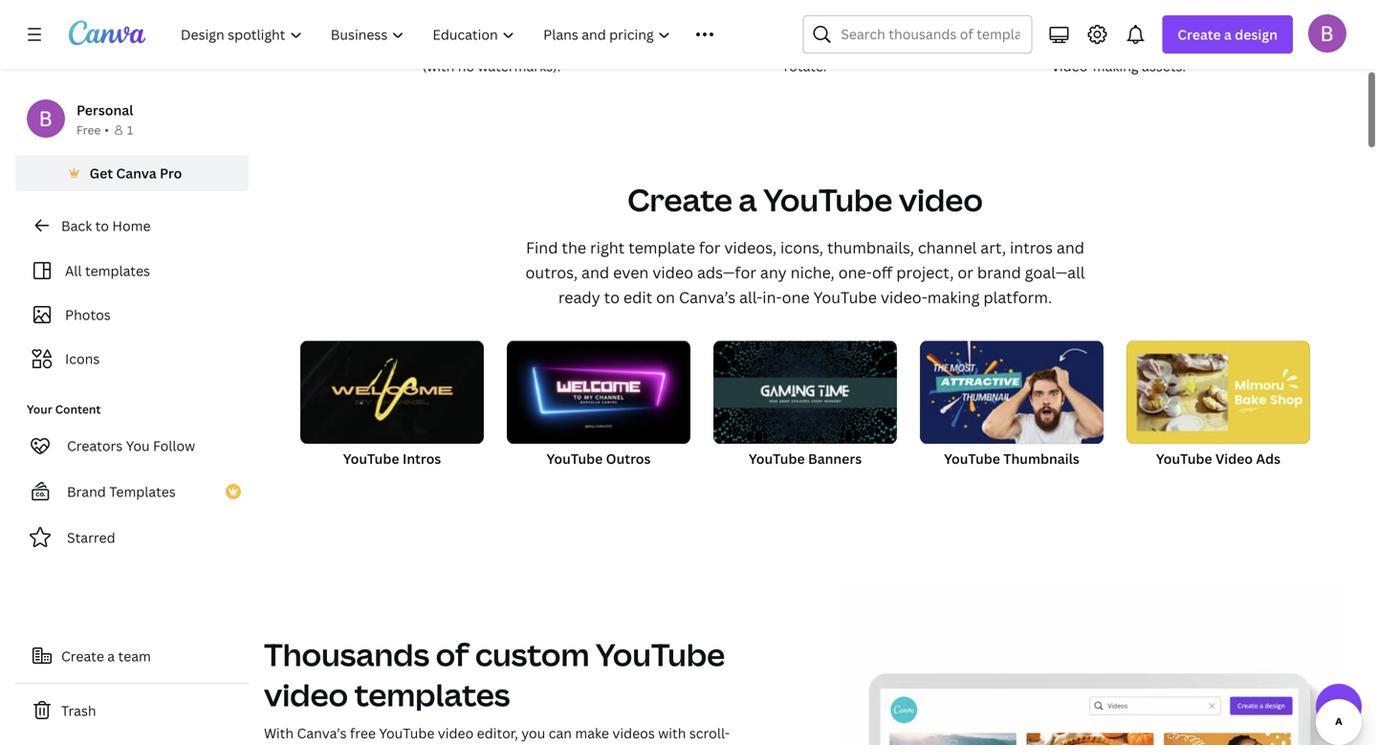 Task type: describe. For each thing, give the bounding box(es) containing it.
graphics,
[[1120, 36, 1178, 54]]

for
[[699, 237, 721, 258]]

and up goal—all
[[1057, 237, 1085, 258]]

youtube thumbnails link
[[921, 341, 1104, 488]]

of inside thousands of custom youtube video templates with canva's free youtube video editor, you can make videos with scroll-
[[436, 634, 469, 676]]

photos,
[[1173, 15, 1222, 33]]

youtube left outros
[[547, 450, 603, 468]]

editing
[[732, 36, 777, 54]]

transform your videos with our library of like and subscribe gifs, icons, photos, stock videos, audio clips, graphics, and other video-making assets.
[[979, 0, 1260, 75]]

make
[[575, 724, 609, 743]]

content
[[55, 401, 101, 417]]

canva's inside find the right template for videos, icons, thumbnails, channel art, intros and outros, and even video ads—for any niche, one-off project, or brand goal—all ready to edit on canva's all-in-one youtube video-making platform.
[[679, 287, 736, 308]]

youtube video ad image
[[1127, 341, 1311, 444]]

get canva pro
[[90, 164, 182, 182]]

youtube inside everything you need to build your youtube channel—from customizable video templates to banner art and icons to thumbnail designs (with no watermarks).
[[575, 0, 630, 12]]

get
[[90, 164, 113, 182]]

audio
[[1044, 36, 1080, 54]]

any
[[761, 262, 787, 283]]

scroll-
[[690, 724, 730, 743]]

other
[[1209, 36, 1245, 54]]

on
[[657, 287, 676, 308]]

create a youtube video
[[628, 179, 984, 221]]

clips,
[[1083, 36, 1117, 54]]

brand templates link
[[15, 473, 249, 511]]

like
[[816, 36, 838, 54]]

all templates link
[[27, 253, 237, 289]]

pro
[[160, 164, 182, 182]]

library
[[1192, 0, 1235, 12]]

enhance your videos with typography effects and graphic animations using timeline editing tools like trim, crop, and rotate.
[[676, 0, 935, 75]]

create a design
[[1178, 25, 1278, 44]]

and down right
[[582, 262, 610, 283]]

youtube banner image
[[714, 341, 898, 444]]

video
[[1216, 450, 1254, 468]]

create a design button
[[1163, 15, 1294, 54]]

video inside find the right template for videos, icons, thumbnails, channel art, intros and outros, and even video ads—for any niche, one-off project, or brand goal—all ready to edit on canva's all-in-one youtube video-making platform.
[[653, 262, 694, 283]]

to up watermarks).
[[501, 36, 514, 54]]

timeline
[[676, 36, 729, 54]]

youtube thumbnail image
[[921, 341, 1104, 444]]

you inside everything you need to build your youtube channel—from customizable video templates to banner art and icons to thumbnail designs (with no watermarks).
[[426, 0, 450, 12]]

1
[[127, 122, 133, 138]]

creators
[[67, 437, 123, 455]]

find the right template for videos, icons, thumbnails, channel art, intros and outros, and even video ads—for any niche, one-off project, or brand goal—all ready to edit on canva's all-in-one youtube video-making platform.
[[526, 237, 1086, 308]]

find
[[526, 237, 558, 258]]

assets.
[[1143, 57, 1187, 75]]

templates inside everything you need to build your youtube channel—from customizable video templates to banner art and icons to thumbnail designs (with no watermarks).
[[572, 15, 637, 33]]

video- inside transform your videos with our library of like and subscribe gifs, icons, photos, stock videos, audio clips, graphics, and other video-making assets.
[[1053, 57, 1094, 75]]

with inside thousands of custom youtube video templates with canva's free youtube video editor, you can make videos with scroll-
[[659, 724, 686, 743]]

your for transform your videos with our library of like and subscribe gifs, icons, photos, stock videos, audio clips, graphics, and other video-making assets.
[[1057, 0, 1087, 12]]

brand templates
[[67, 483, 176, 501]]

create for create a youtube video
[[628, 179, 733, 221]]

like
[[979, 15, 1004, 33]]

a for team
[[107, 647, 115, 666]]

effects
[[688, 15, 732, 33]]

art,
[[981, 237, 1007, 258]]

everything you need to build your youtube channel—from customizable video templates to banner art and icons to thumbnail designs (with no watermarks).
[[347, 0, 637, 75]]

with for typography
[[821, 0, 849, 12]]

ads
[[1257, 450, 1281, 468]]

free
[[77, 122, 101, 138]]

youtube left "banners" in the bottom right of the page
[[749, 450, 805, 468]]

you
[[126, 437, 150, 455]]

using
[[889, 15, 924, 33]]

thumbnails
[[1004, 450, 1080, 468]]

youtube up scroll-
[[596, 634, 725, 676]]

youtube intros
[[343, 450, 441, 468]]

youtube outros
[[547, 450, 651, 468]]

trim,
[[841, 36, 871, 54]]

ads—for
[[698, 262, 757, 283]]

team
[[118, 647, 151, 666]]

making inside find the right template for videos, icons, thumbnails, channel art, intros and outros, and even video ads—for any niche, one-off project, or brand goal—all ready to edit on canva's all-in-one youtube video-making platform.
[[928, 287, 980, 308]]

icons, inside find the right template for videos, icons, thumbnails, channel art, intros and outros, and even video ads—for any niche, one-off project, or brand goal—all ready to edit on canva's all-in-one youtube video-making platform.
[[781, 237, 824, 258]]

youtube outro image
[[507, 341, 691, 444]]

youtube banners
[[749, 450, 862, 468]]

create for create a team
[[61, 647, 104, 666]]

video up the with
[[264, 674, 348, 716]]

trash
[[61, 702, 96, 720]]

customizable
[[443, 15, 529, 33]]

brand
[[978, 262, 1022, 283]]

subscribe
[[1035, 15, 1100, 33]]

watermarks).
[[478, 57, 561, 75]]

all
[[65, 262, 82, 280]]

outros
[[606, 450, 651, 468]]

to up customizable
[[489, 0, 503, 12]]

rotate.
[[784, 57, 827, 75]]

outros,
[[526, 262, 578, 283]]

intros
[[403, 450, 441, 468]]

get canva pro button
[[15, 155, 249, 191]]

typography
[[853, 0, 927, 12]]

canva's inside thousands of custom youtube video templates with canva's free youtube video editor, you can make videos with scroll-
[[297, 724, 347, 743]]

transform
[[988, 0, 1054, 12]]

your for enhance your videos with typography effects and graphic animations using timeline editing tools like trim, crop, and rotate.
[[743, 0, 772, 12]]

with for our
[[1136, 0, 1164, 12]]

and down using on the top right of page
[[911, 36, 935, 54]]

off
[[873, 262, 893, 283]]

everything
[[353, 0, 423, 12]]

youtube left thumbnails
[[945, 450, 1001, 468]]

•
[[105, 122, 109, 138]]

and down "transform"
[[1008, 15, 1032, 33]]

build
[[506, 0, 539, 12]]

starred
[[67, 529, 115, 547]]

to left banner
[[348, 36, 361, 54]]

one-
[[839, 262, 873, 283]]

the
[[562, 237, 587, 258]]

create a team
[[61, 647, 151, 666]]

banner
[[364, 36, 410, 54]]

your
[[27, 401, 52, 417]]



Task type: locate. For each thing, give the bounding box(es) containing it.
thousands
[[264, 634, 430, 676]]

2 vertical spatial create
[[61, 647, 104, 666]]

to inside find the right template for videos, icons, thumbnails, channel art, intros and outros, and even video ads—for any niche, one-off project, or brand goal—all ready to edit on canva's all-in-one youtube video-making platform.
[[604, 287, 620, 308]]

no
[[458, 57, 475, 75]]

with
[[821, 0, 849, 12], [1136, 0, 1164, 12], [659, 724, 686, 743]]

2 horizontal spatial templates
[[572, 15, 637, 33]]

videos inside thousands of custom youtube video templates with canva's free youtube video editor, you can make videos with scroll-
[[613, 724, 655, 743]]

with inside transform your videos with our library of like and subscribe gifs, icons, photos, stock videos, audio clips, graphics, and other video-making assets.
[[1136, 0, 1164, 12]]

youtube intros link
[[300, 341, 484, 488]]

video-
[[1053, 57, 1094, 75], [881, 287, 928, 308]]

0 horizontal spatial icons,
[[781, 237, 824, 258]]

banners
[[809, 450, 862, 468]]

to right back
[[95, 217, 109, 235]]

youtube inside find the right template for videos, icons, thumbnails, channel art, intros and outros, and even video ads—for any niche, one-off project, or brand goal—all ready to edit on canva's all-in-one youtube video-making platform.
[[814, 287, 877, 308]]

personal
[[77, 101, 133, 119]]

videos, up any
[[725, 237, 777, 258]]

or
[[958, 262, 974, 283]]

of up stock at the top right of page
[[1238, 0, 1251, 12]]

icons, up graphics,
[[1133, 15, 1170, 33]]

1 horizontal spatial videos,
[[995, 36, 1040, 54]]

with left scroll-
[[659, 724, 686, 743]]

1 horizontal spatial a
[[739, 179, 757, 221]]

a up the "ads—for"
[[739, 179, 757, 221]]

1 horizontal spatial create
[[628, 179, 733, 221]]

gifs,
[[1103, 15, 1129, 33]]

2 horizontal spatial your
[[1057, 0, 1087, 12]]

of left 'custom'
[[436, 634, 469, 676]]

brand
[[67, 483, 106, 501]]

2 horizontal spatial videos
[[1090, 0, 1133, 12]]

with
[[264, 724, 294, 743]]

with inside enhance your videos with typography effects and graphic animations using timeline editing tools like trim, crop, and rotate.
[[821, 0, 849, 12]]

to
[[489, 0, 503, 12], [348, 36, 361, 54], [501, 36, 514, 54], [95, 217, 109, 235], [604, 287, 620, 308]]

create a team button
[[15, 637, 249, 676]]

templates up editor,
[[355, 674, 510, 716]]

videos up the gifs,
[[1090, 0, 1133, 12]]

videos for icons,
[[1090, 0, 1133, 12]]

templates
[[572, 15, 637, 33], [85, 262, 150, 280], [355, 674, 510, 716]]

creators you follow
[[67, 437, 195, 455]]

thumbnails,
[[828, 237, 915, 258]]

and inside everything you need to build your youtube channel—from customizable video templates to banner art and icons to thumbnail designs (with no watermarks).
[[436, 36, 460, 54]]

channel—from
[[347, 15, 440, 33]]

0 vertical spatial making
[[1094, 57, 1139, 75]]

with up animations
[[821, 0, 849, 12]]

platform.
[[984, 287, 1053, 308]]

intros
[[1010, 237, 1053, 258]]

2 vertical spatial templates
[[355, 674, 510, 716]]

videos
[[776, 0, 818, 12], [1090, 0, 1133, 12], [613, 724, 655, 743]]

photos
[[65, 306, 111, 324]]

0 vertical spatial icons,
[[1133, 15, 1170, 33]]

videos inside transform your videos with our library of like and subscribe gifs, icons, photos, stock videos, audio clips, graphics, and other video-making assets.
[[1090, 0, 1133, 12]]

our
[[1167, 0, 1189, 12]]

top level navigation element
[[168, 15, 757, 54], [168, 15, 757, 54]]

None search field
[[803, 15, 1033, 54]]

of inside transform your videos with our library of like and subscribe gifs, icons, photos, stock videos, audio clips, graphics, and other video-making assets.
[[1238, 0, 1251, 12]]

1 horizontal spatial videos
[[776, 0, 818, 12]]

1 vertical spatial videos,
[[725, 237, 777, 258]]

and up (with
[[436, 36, 460, 54]]

free •
[[77, 122, 109, 138]]

1 horizontal spatial with
[[821, 0, 849, 12]]

canva's left free at the bottom left
[[297, 724, 347, 743]]

1 vertical spatial you
[[522, 724, 546, 743]]

2 horizontal spatial with
[[1136, 0, 1164, 12]]

follow
[[153, 437, 195, 455]]

videos for editing
[[776, 0, 818, 12]]

video up "on"
[[653, 262, 694, 283]]

making inside transform your videos with our library of like and subscribe gifs, icons, photos, stock videos, audio clips, graphics, and other video-making assets.
[[1094, 57, 1139, 75]]

photos link
[[27, 297, 237, 333]]

video up channel
[[899, 179, 984, 221]]

videos inside enhance your videos with typography effects and graphic animations using timeline editing tools like trim, crop, and rotate.
[[776, 0, 818, 12]]

template
[[629, 237, 696, 258]]

create
[[1178, 25, 1222, 44], [628, 179, 733, 221], [61, 647, 104, 666]]

videos, inside find the right template for videos, icons, thumbnails, channel art, intros and outros, and even video ads—for any niche, one-off project, or brand goal—all ready to edit on canva's all-in-one youtube video-making platform.
[[725, 237, 777, 258]]

youtube up designs
[[575, 0, 630, 12]]

0 horizontal spatial templates
[[85, 262, 150, 280]]

enhance
[[684, 0, 740, 12]]

designs
[[587, 36, 636, 54]]

1 vertical spatial canva's
[[297, 724, 347, 743]]

thousands of custom youtube video templates image
[[836, 580, 1347, 745]]

your up graphic
[[743, 0, 772, 12]]

youtube
[[575, 0, 630, 12], [764, 179, 893, 221], [814, 287, 877, 308], [343, 450, 400, 468], [547, 450, 603, 468], [749, 450, 805, 468], [945, 450, 1001, 468], [1157, 450, 1213, 468], [596, 634, 725, 676], [379, 724, 435, 743]]

0 vertical spatial you
[[426, 0, 450, 12]]

1 horizontal spatial canva's
[[679, 287, 736, 308]]

0 vertical spatial canva's
[[679, 287, 736, 308]]

starred link
[[15, 519, 249, 557]]

you left can
[[522, 724, 546, 743]]

2 horizontal spatial create
[[1178, 25, 1222, 44]]

youtube down one-
[[814, 287, 877, 308]]

1 your from the left
[[542, 0, 572, 12]]

0 horizontal spatial making
[[928, 287, 980, 308]]

1 vertical spatial icons,
[[781, 237, 824, 258]]

2 vertical spatial a
[[107, 647, 115, 666]]

video up 'thumbnail'
[[532, 15, 568, 33]]

video inside everything you need to build your youtube channel—from customizable video templates to banner art and icons to thumbnail designs (with no watermarks).
[[532, 15, 568, 33]]

0 vertical spatial video-
[[1053, 57, 1094, 75]]

all-
[[740, 287, 763, 308]]

create left the team
[[61, 647, 104, 666]]

video left editor,
[[438, 724, 474, 743]]

0 horizontal spatial video-
[[881, 287, 928, 308]]

you left need
[[426, 0, 450, 12]]

art
[[414, 36, 432, 54]]

goal—all
[[1025, 262, 1086, 283]]

back
[[61, 217, 92, 235]]

video- inside find the right template for videos, icons, thumbnails, channel art, intros and outros, and even video ads—for any niche, one-off project, or brand goal—all ready to edit on canva's all-in-one youtube video-making platform.
[[881, 287, 928, 308]]

icons, up niche,
[[781, 237, 824, 258]]

youtube intro image
[[300, 341, 484, 444]]

making down clips,
[[1094, 57, 1139, 75]]

video- down audio
[[1053, 57, 1094, 75]]

niche,
[[791, 262, 835, 283]]

with left our
[[1136, 0, 1164, 12]]

youtube video ads link
[[1127, 341, 1311, 488]]

create inside button
[[61, 647, 104, 666]]

making down "or"
[[928, 287, 980, 308]]

0 horizontal spatial videos,
[[725, 237, 777, 258]]

1 vertical spatial templates
[[85, 262, 150, 280]]

create down library on the top of the page
[[1178, 25, 1222, 44]]

1 vertical spatial of
[[436, 634, 469, 676]]

0 horizontal spatial create
[[61, 647, 104, 666]]

templates right all
[[85, 262, 150, 280]]

videos, inside transform your videos with our library of like and subscribe gifs, icons, photos, stock videos, audio clips, graphics, and other video-making assets.
[[995, 36, 1040, 54]]

your up subscribe
[[1057, 0, 1087, 12]]

edit
[[624, 287, 653, 308]]

your inside everything you need to build your youtube channel—from customizable video templates to banner art and icons to thumbnail designs (with no watermarks).
[[542, 0, 572, 12]]

graphic
[[763, 15, 812, 33]]

0 horizontal spatial your
[[542, 0, 572, 12]]

create for create a design
[[1178, 25, 1222, 44]]

tools
[[780, 36, 812, 54]]

videos, down the like
[[995, 36, 1040, 54]]

a
[[1225, 25, 1232, 44], [739, 179, 757, 221], [107, 647, 115, 666]]

0 horizontal spatial a
[[107, 647, 115, 666]]

you inside thousands of custom youtube video templates with canva's free youtube video editor, you can make videos with scroll-
[[522, 724, 546, 743]]

0 horizontal spatial with
[[659, 724, 686, 743]]

create inside dropdown button
[[1178, 25, 1222, 44]]

thumbnail
[[518, 36, 584, 54]]

need
[[453, 0, 486, 12]]

1 vertical spatial a
[[739, 179, 757, 221]]

icons, inside transform your videos with our library of like and subscribe gifs, icons, photos, stock videos, audio clips, graphics, and other video-making assets.
[[1133, 15, 1170, 33]]

youtube video ads
[[1157, 450, 1281, 468]]

canva
[[116, 164, 157, 182]]

0 horizontal spatial videos
[[613, 724, 655, 743]]

of
[[1238, 0, 1251, 12], [436, 634, 469, 676]]

a inside button
[[107, 647, 115, 666]]

your content
[[27, 401, 101, 417]]

2 horizontal spatial a
[[1225, 25, 1232, 44]]

templates
[[109, 483, 176, 501]]

youtube left intros
[[343, 450, 400, 468]]

1 horizontal spatial of
[[1238, 0, 1251, 12]]

0 vertical spatial videos,
[[995, 36, 1040, 54]]

design
[[1236, 25, 1278, 44]]

and down "photos," at the top right of page
[[1182, 36, 1206, 54]]

a for youtube
[[739, 179, 757, 221]]

2 your from the left
[[743, 0, 772, 12]]

3 your from the left
[[1057, 0, 1087, 12]]

0 horizontal spatial canva's
[[297, 724, 347, 743]]

1 horizontal spatial making
[[1094, 57, 1139, 75]]

templates up designs
[[572, 15, 637, 33]]

your right build
[[542, 0, 572, 12]]

0 vertical spatial templates
[[572, 15, 637, 33]]

videos right make
[[613, 724, 655, 743]]

1 horizontal spatial video-
[[1053, 57, 1094, 75]]

1 vertical spatial making
[[928, 287, 980, 308]]

1 vertical spatial create
[[628, 179, 733, 221]]

a inside dropdown button
[[1225, 25, 1232, 44]]

crop,
[[875, 36, 908, 54]]

(with
[[423, 57, 455, 75]]

a left the team
[[107, 647, 115, 666]]

1 horizontal spatial templates
[[355, 674, 510, 716]]

icons
[[65, 350, 100, 368]]

1 horizontal spatial you
[[522, 724, 546, 743]]

0 horizontal spatial you
[[426, 0, 450, 12]]

bob builder image
[[1309, 14, 1347, 52]]

templates inside thousands of custom youtube video templates with canva's free youtube video editor, you can make videos with scroll-
[[355, 674, 510, 716]]

youtube left video
[[1157, 450, 1213, 468]]

1 vertical spatial video-
[[881, 287, 928, 308]]

video- down project,
[[881, 287, 928, 308]]

your inside transform your videos with our library of like and subscribe gifs, icons, photos, stock videos, audio clips, graphics, and other video-making assets.
[[1057, 0, 1087, 12]]

0 vertical spatial of
[[1238, 0, 1251, 12]]

one
[[782, 287, 810, 308]]

free
[[350, 724, 376, 743]]

a left the design
[[1225, 25, 1232, 44]]

your inside enhance your videos with typography effects and graphic animations using timeline editing tools like trim, crop, and rotate.
[[743, 0, 772, 12]]

0 vertical spatial a
[[1225, 25, 1232, 44]]

youtube up thumbnails,
[[764, 179, 893, 221]]

1 horizontal spatial icons,
[[1133, 15, 1170, 33]]

ready
[[559, 287, 601, 308]]

and up editing
[[736, 15, 760, 33]]

videos up graphic
[[776, 0, 818, 12]]

home
[[112, 217, 151, 235]]

icons
[[463, 36, 498, 54]]

project,
[[897, 262, 954, 283]]

youtube right free at the bottom left
[[379, 724, 435, 743]]

Search search field
[[841, 16, 1020, 53]]

0 vertical spatial create
[[1178, 25, 1222, 44]]

0 horizontal spatial of
[[436, 634, 469, 676]]

video
[[532, 15, 568, 33], [899, 179, 984, 221], [653, 262, 694, 283], [264, 674, 348, 716], [438, 724, 474, 743]]

a for design
[[1225, 25, 1232, 44]]

create up 'template'
[[628, 179, 733, 221]]

even
[[613, 262, 649, 283]]

creators you follow link
[[15, 427, 249, 465]]

trash link
[[15, 692, 249, 730]]

1 horizontal spatial your
[[743, 0, 772, 12]]

canva's down the "ads—for"
[[679, 287, 736, 308]]

videos,
[[995, 36, 1040, 54], [725, 237, 777, 258]]

editor,
[[477, 724, 518, 743]]

to left edit
[[604, 287, 620, 308]]



Task type: vqa. For each thing, say whether or not it's contained in the screenshot.
FREE •
yes



